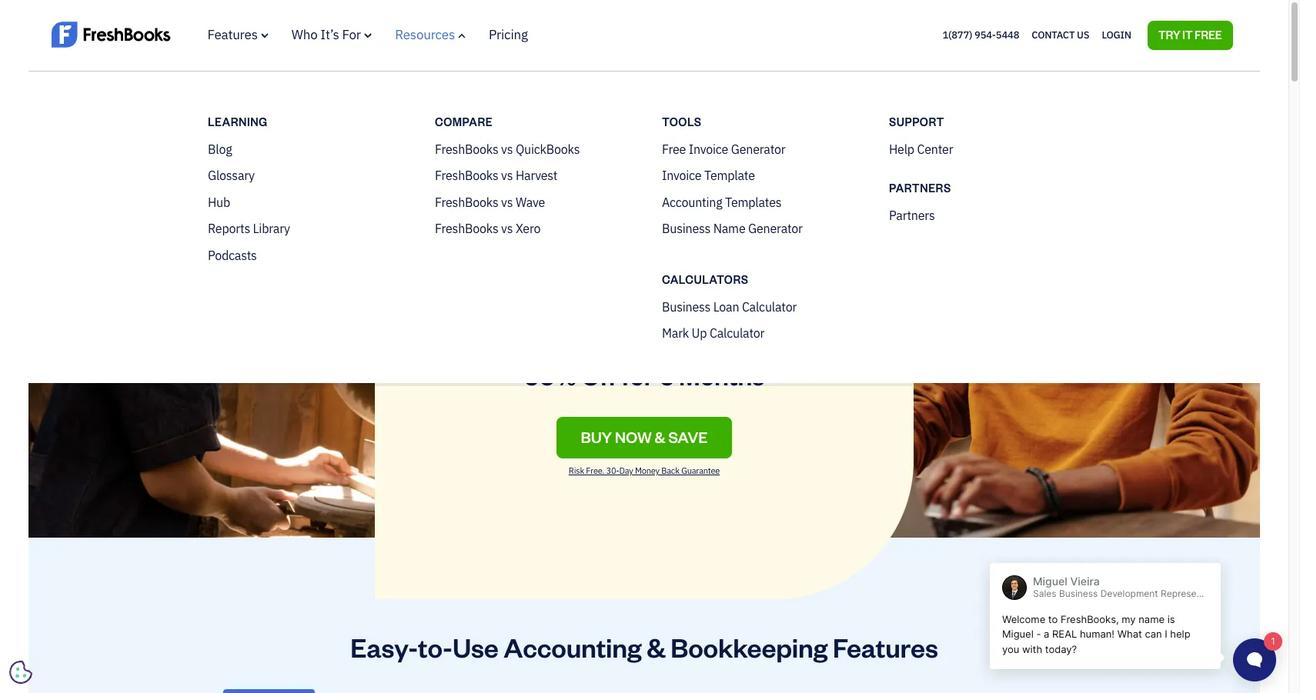 Task type: describe. For each thing, give the bounding box(es) containing it.
try it free link
[[1148, 21, 1234, 50]]

it
[[1183, 28, 1194, 41]]

save
[[669, 428, 708, 448]]

use
[[453, 630, 499, 664]]

freshbooks vs xero
[[435, 221, 541, 236]]

wave
[[516, 194, 545, 210]]

features link
[[208, 26, 269, 43]]

freshbooks vs quickbooks link
[[435, 141, 580, 157]]

contact us
[[1033, 28, 1090, 41]]

center
[[918, 141, 954, 157]]

50%
[[525, 360, 577, 392]]

0 horizontal spatial accounting
[[504, 630, 642, 664]]

tools
[[662, 114, 702, 128]]

vs for quickbooks
[[501, 141, 513, 157]]

off
[[581, 360, 617, 392]]

easy-to-use accounting & bookkeeping features
[[351, 630, 939, 664]]

day
[[620, 466, 633, 477]]

learning
[[208, 114, 268, 128]]

bookkeeping
[[671, 630, 828, 664]]

1 vertical spatial invoice
[[662, 168, 702, 183]]

buy now & save
[[581, 428, 708, 448]]

business for business loan calculator
[[662, 299, 711, 315]]

easy-
[[351, 630, 418, 664]]

try
[[1159, 28, 1181, 41]]

mark
[[662, 326, 689, 341]]

business name generator
[[662, 221, 803, 236]]

harvest
[[516, 168, 558, 183]]

who it's for link
[[292, 26, 372, 43]]

(based
[[629, 316, 662, 330]]

risk free. 30-day money back guarantee link
[[563, 466, 726, 489]]

reviews
[[747, 316, 783, 330]]

glossary link
[[208, 168, 255, 183]]

4,267 getapp reviews link
[[679, 316, 783, 330]]

vs for xero
[[501, 221, 513, 236]]

50% off for 6 months
[[525, 360, 765, 392]]

0 vertical spatial accounting
[[662, 194, 723, 210]]

tools link
[[662, 113, 859, 130]]

0 vertical spatial &
[[655, 428, 666, 448]]

who it's for
[[292, 26, 361, 43]]

vs for harvest
[[501, 168, 513, 183]]

quickbooks
[[516, 141, 580, 157]]

freshbooks vs quickbooks
[[435, 141, 580, 157]]

help
[[889, 141, 915, 157]]

954-
[[975, 28, 997, 41]]

accounting templates link
[[662, 194, 782, 210]]

templates
[[725, 194, 782, 210]]

loan
[[714, 299, 740, 315]]

it's
[[321, 26, 340, 43]]

risk free. 30-day money back guarantee
[[569, 466, 720, 477]]

accounting templates
[[662, 194, 782, 210]]

compare link
[[435, 113, 631, 130]]

hub link
[[208, 194, 230, 210]]

pricing
[[489, 26, 528, 43]]

contact
[[1033, 28, 1076, 41]]

1 horizontal spatial features
[[833, 630, 939, 664]]

hub
[[208, 194, 230, 210]]

freshbooks for freshbooks vs harvest
[[435, 168, 499, 183]]

reports library
[[208, 221, 290, 236]]

business name generator link
[[662, 221, 803, 236]]

reports library link
[[208, 221, 290, 236]]

up
[[692, 326, 707, 341]]

0 vertical spatial invoice
[[689, 141, 729, 157]]

generator for free invoice generator
[[731, 141, 786, 157]]

login link
[[1103, 25, 1132, 45]]

calculators link
[[662, 271, 859, 288]]

blog link
[[208, 141, 232, 157]]

us
[[1078, 28, 1090, 41]]

generator for business name generator
[[749, 221, 803, 236]]

getapp
[[709, 316, 745, 330]]

freshbooks vs wave
[[435, 194, 545, 210]]

resources
[[395, 26, 455, 43]]

cookie consent banner dialog
[[12, 504, 243, 682]]

30-
[[606, 466, 620, 477]]

pricing link
[[489, 26, 528, 43]]

6
[[659, 360, 674, 392]]

vs for wave
[[501, 194, 513, 210]]

podcasts
[[208, 248, 257, 263]]

invoice template link
[[662, 168, 755, 183]]



Task type: vqa. For each thing, say whether or not it's contained in the screenshot.
card associated with Try it free for 30 Days. No credit card required. Cancel anytime.
no



Task type: locate. For each thing, give the bounding box(es) containing it.
0 horizontal spatial features
[[208, 26, 258, 43]]

guarantee
[[682, 466, 720, 477]]

business up 4,267
[[662, 299, 711, 315]]

1 partners link from the top
[[889, 179, 1086, 196]]

vs down freshbooks vs quickbooks link
[[501, 168, 513, 183]]

1 vertical spatial partners link
[[889, 208, 935, 223]]

months
[[679, 360, 765, 392]]

business for business name generator
[[662, 221, 711, 236]]

generator down the tools link
[[731, 141, 786, 157]]

back
[[662, 466, 680, 477]]

1 freshbooks from the top
[[435, 141, 499, 157]]

compare
[[435, 114, 493, 128]]

freshbooks down compare at the top of the page
[[435, 141, 499, 157]]

5448
[[997, 28, 1020, 41]]

partners link
[[889, 179, 1086, 196], [889, 208, 935, 223]]

freshbooks up freshbooks vs wave
[[435, 168, 499, 183]]

0 horizontal spatial free
[[662, 141, 686, 157]]

4 vs from the top
[[501, 221, 513, 236]]

1 partners from the top
[[889, 181, 952, 195]]

calculator for business loan calculator
[[742, 299, 797, 315]]

freshbooks up freshbooks vs xero
[[435, 194, 499, 210]]

0 vertical spatial calculator
[[742, 299, 797, 315]]

1 vertical spatial accounting
[[504, 630, 642, 664]]

features
[[208, 26, 258, 43], [833, 630, 939, 664]]

invoice
[[689, 141, 729, 157], [662, 168, 702, 183]]

for
[[622, 360, 654, 392]]

1 vertical spatial features
[[833, 630, 939, 664]]

vs up freshbooks vs harvest
[[501, 141, 513, 157]]

2 partners from the top
[[889, 208, 935, 223]]

invoice up invoice template link
[[689, 141, 729, 157]]

1(877) 954-5448 link
[[943, 28, 1020, 41]]

0 vertical spatial free
[[1196, 28, 1223, 41]]

partners link down center
[[889, 179, 1086, 196]]

free down tools
[[662, 141, 686, 157]]

business loan calculator
[[662, 299, 797, 315]]

4 freshbooks from the top
[[435, 221, 499, 236]]

login
[[1103, 28, 1132, 41]]

freshbooks vs harvest link
[[435, 168, 558, 183]]

1(877) 954-5448
[[943, 28, 1020, 41]]

name
[[714, 221, 746, 236]]

free invoice generator
[[662, 141, 786, 157]]

freshbooks down freshbooks vs wave 'link' on the left top
[[435, 221, 499, 236]]

0 vertical spatial business
[[662, 221, 711, 236]]

1 vertical spatial &
[[647, 630, 666, 664]]

1 vertical spatial partners
[[889, 208, 935, 223]]

who
[[292, 26, 318, 43]]

support
[[889, 114, 945, 128]]

2 freshbooks from the top
[[435, 168, 499, 183]]

mark up calculator link
[[662, 326, 765, 341]]

freshbooks for freshbooks vs quickbooks
[[435, 141, 499, 157]]

4,267
[[679, 316, 707, 330]]

0 vertical spatial partners
[[889, 181, 952, 195]]

business loan calculator link
[[662, 299, 797, 315]]

vs left xero
[[501, 221, 513, 236]]

1 vs from the top
[[501, 141, 513, 157]]

2 partners link from the top
[[889, 208, 935, 223]]

reports
[[208, 221, 250, 236]]

support link
[[889, 113, 1086, 130]]

&
[[655, 428, 666, 448], [647, 630, 666, 664]]

free right it
[[1196, 28, 1223, 41]]

0 vertical spatial partners link
[[889, 179, 1086, 196]]

0 vertical spatial generator
[[731, 141, 786, 157]]

vs
[[501, 141, 513, 157], [501, 168, 513, 183], [501, 194, 513, 210], [501, 221, 513, 236]]

1(877)
[[943, 28, 973, 41]]

podcasts link
[[208, 248, 257, 263]]

risk
[[569, 466, 585, 477]]

cookie preferences image
[[9, 662, 32, 685]]

on
[[665, 316, 676, 330]]

try it free
[[1159, 28, 1223, 41]]

template
[[705, 168, 755, 183]]

freshbooks logo image
[[52, 20, 171, 49]]

invoice left template
[[662, 168, 702, 183]]

blog
[[208, 141, 232, 157]]

2 vs from the top
[[501, 168, 513, 183]]

learning link
[[208, 113, 404, 130]]

xero
[[516, 221, 541, 236]]

buy now & save link
[[556, 418, 733, 459]]

help center
[[889, 141, 954, 157]]

calculator for mark up calculator
[[710, 326, 765, 341]]

3 freshbooks from the top
[[435, 194, 499, 210]]

library
[[253, 221, 290, 236]]

invoice template
[[662, 168, 755, 183]]

free invoice generator link
[[662, 141, 786, 157]]

1 vertical spatial business
[[662, 299, 711, 315]]

freshbooks vs harvest
[[435, 168, 558, 183]]

money
[[635, 466, 660, 477]]

mark up calculator
[[662, 326, 765, 341]]

for
[[343, 26, 361, 43]]

now
[[615, 428, 652, 448]]

resources link
[[395, 26, 466, 43]]

calculator down business loan calculator
[[710, 326, 765, 341]]

2 business from the top
[[662, 299, 711, 315]]

vs left wave
[[501, 194, 513, 210]]

freshbooks vs xero link
[[435, 221, 541, 236]]

free.
[[586, 466, 605, 477]]

3 vs from the top
[[501, 194, 513, 210]]

freshbooks for freshbooks vs xero
[[435, 221, 499, 236]]

contact us link
[[1033, 25, 1090, 45]]

1 vertical spatial generator
[[749, 221, 803, 236]]

partners link down help center
[[889, 208, 935, 223]]

freshbooks for freshbooks vs wave
[[435, 194, 499, 210]]

1 vertical spatial free
[[662, 141, 686, 157]]

)
[[783, 316, 787, 330]]

partners
[[889, 181, 952, 195], [889, 208, 935, 223]]

business left name
[[662, 221, 711, 236]]

1 horizontal spatial accounting
[[662, 194, 723, 210]]

generator down templates
[[749, 221, 803, 236]]

0 vertical spatial features
[[208, 26, 258, 43]]

freshbooks vs wave link
[[435, 194, 545, 210]]

free
[[1196, 28, 1223, 41], [662, 141, 686, 157]]

calculator
[[742, 299, 797, 315], [710, 326, 765, 341]]

calculator up reviews
[[742, 299, 797, 315]]

calculators
[[662, 272, 749, 286]]

1 vertical spatial calculator
[[710, 326, 765, 341]]

1 business from the top
[[662, 221, 711, 236]]

1 horizontal spatial free
[[1196, 28, 1223, 41]]

glossary
[[208, 168, 255, 183]]

(based on 4,267 getapp reviews )
[[629, 316, 787, 330]]



